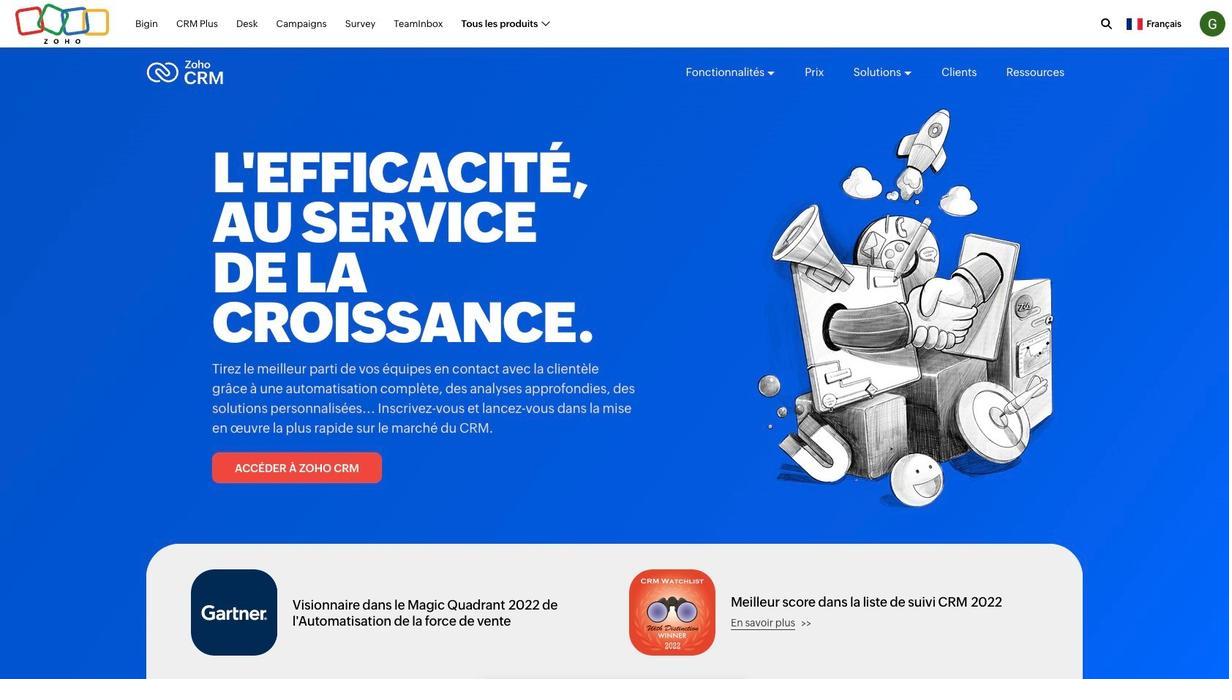 Task type: locate. For each thing, give the bounding box(es) containing it.
bannière page d'accueil crm image
[[725, 108, 1058, 528]]

gary orlando image
[[1200, 11, 1226, 37]]



Task type: vqa. For each thing, say whether or not it's contained in the screenshot.
Bannière Page d'accueil CRM image on the right
yes



Task type: describe. For each thing, give the bounding box(es) containing it.
zoho crm logo image
[[146, 56, 224, 89]]



